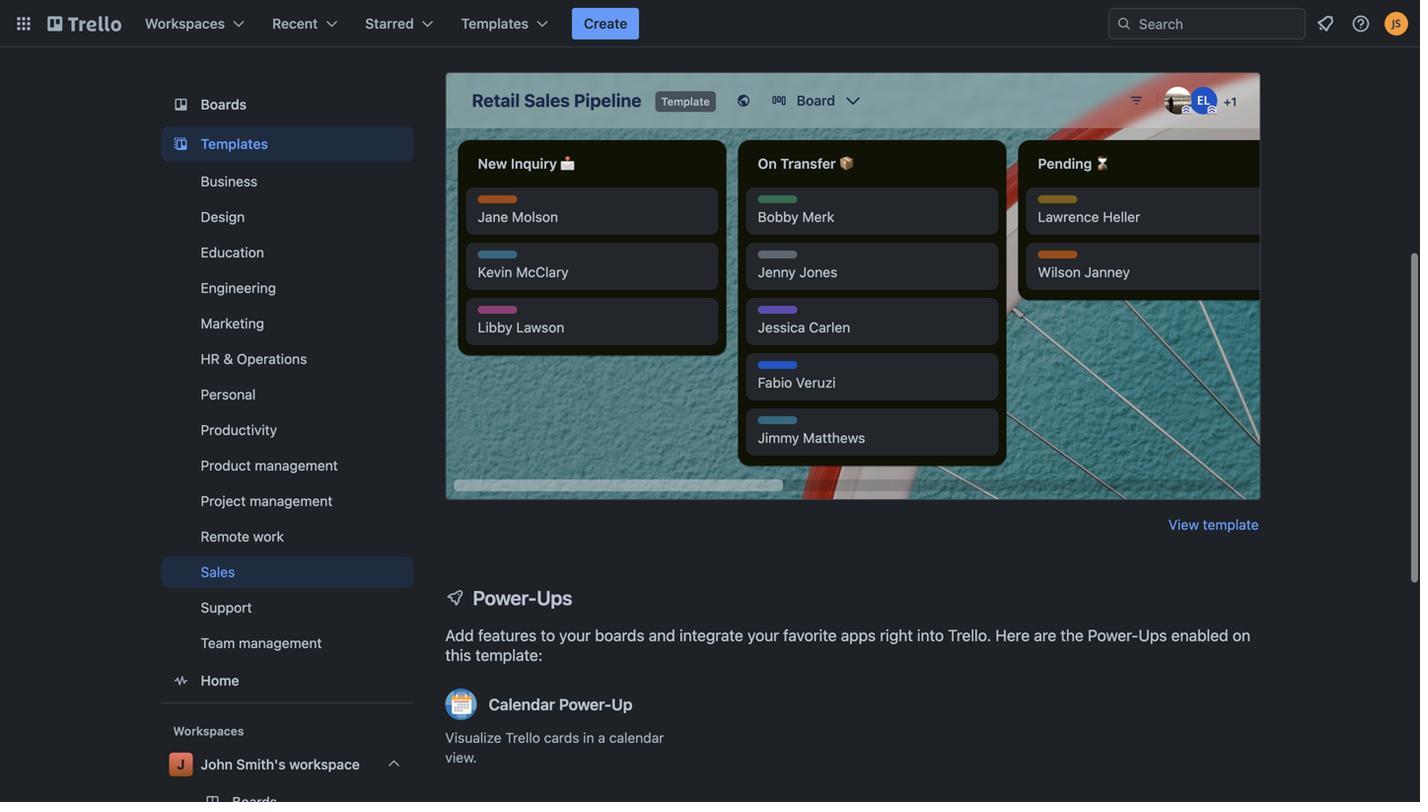 Task type: locate. For each thing, give the bounding box(es) containing it.
0 horizontal spatial power-
[[473, 586, 537, 609]]

1 horizontal spatial templates
[[461, 15, 529, 32]]

cards
[[544, 730, 580, 746]]

0 horizontal spatial your
[[559, 626, 591, 645]]

0 notifications image
[[1314, 12, 1338, 36]]

boards
[[595, 626, 645, 645]]

engineering
[[201, 280, 276, 296]]

1 vertical spatial templates
[[201, 136, 268, 152]]

1 horizontal spatial your
[[748, 626, 779, 645]]

business link
[[161, 166, 414, 197]]

1 vertical spatial power-
[[1088, 626, 1139, 645]]

power- up in
[[559, 695, 612, 714]]

your
[[559, 626, 591, 645], [748, 626, 779, 645]]

are
[[1034, 626, 1057, 645]]

power-
[[473, 586, 537, 609], [1088, 626, 1139, 645], [559, 695, 612, 714]]

management down 'support' link
[[239, 635, 322, 651]]

&
[[223, 351, 233, 367]]

recent button
[[261, 8, 350, 39]]

visualize trello cards in a calendar view.
[[445, 730, 664, 766]]

enabled
[[1172, 626, 1229, 645]]

2 your from the left
[[748, 626, 779, 645]]

power- up the features
[[473, 586, 537, 609]]

visualize
[[445, 730, 502, 746]]

create
[[584, 15, 628, 32]]

home
[[201, 672, 239, 689]]

workspaces up board image
[[145, 15, 225, 32]]

create button
[[572, 8, 639, 39]]

starred
[[365, 15, 414, 32]]

0 vertical spatial management
[[255, 457, 338, 474]]

management down productivity link
[[255, 457, 338, 474]]

2 horizontal spatial power-
[[1088, 626, 1139, 645]]

templates
[[461, 15, 529, 32], [201, 136, 268, 152]]

management for team management
[[239, 635, 322, 651]]

add features to your boards and integrate your favorite apps right into trello. here are the power-ups enabled on this template:
[[445, 626, 1251, 664]]

here
[[996, 626, 1030, 645]]

workspaces
[[145, 15, 225, 32], [173, 724, 244, 738]]

operations
[[237, 351, 307, 367]]

management down product management link
[[250, 493, 333, 509]]

view template link
[[1169, 515, 1259, 535]]

0 vertical spatial workspaces
[[145, 15, 225, 32]]

0 horizontal spatial templates
[[201, 136, 268, 152]]

calendar
[[609, 730, 664, 746]]

templates up business
[[201, 136, 268, 152]]

ups up to
[[537, 586, 573, 609]]

Search field
[[1133, 9, 1305, 38]]

ups left 'enabled'
[[1139, 626, 1168, 645]]

management
[[255, 457, 338, 474], [250, 493, 333, 509], [239, 635, 322, 651]]

0 vertical spatial templates
[[461, 15, 529, 32]]

workspaces inside popup button
[[145, 15, 225, 32]]

boards link
[[161, 87, 414, 122]]

sales link
[[161, 556, 414, 588]]

starred button
[[354, 8, 446, 39]]

templates right starred dropdown button
[[461, 15, 529, 32]]

personal
[[201, 386, 256, 403]]

design
[[201, 209, 245, 225]]

recent
[[272, 15, 318, 32]]

john smith (johnsmith38824343) image
[[1385, 12, 1409, 36]]

primary element
[[0, 0, 1421, 47]]

0 horizontal spatial ups
[[537, 586, 573, 609]]

2 vertical spatial management
[[239, 635, 322, 651]]

hr & operations link
[[161, 343, 414, 375]]

marketing
[[201, 315, 264, 332]]

project
[[201, 493, 246, 509]]

1 horizontal spatial ups
[[1139, 626, 1168, 645]]

favorite
[[784, 626, 837, 645]]

support
[[201, 599, 252, 616]]

workspaces up john
[[173, 724, 244, 738]]

power- right the
[[1088, 626, 1139, 645]]

power- inside the add features to your boards and integrate your favorite apps right into trello. here are the power-ups enabled on this template:
[[1088, 626, 1139, 645]]

ups
[[537, 586, 573, 609], [1139, 626, 1168, 645]]

a
[[598, 730, 606, 746]]

apps
[[841, 626, 876, 645]]

0 vertical spatial ups
[[537, 586, 573, 609]]

business
[[201, 173, 258, 189]]

power-ups
[[473, 586, 573, 609]]

1 vertical spatial ups
[[1139, 626, 1168, 645]]

1 vertical spatial management
[[250, 493, 333, 509]]

templates inside templates link
[[201, 136, 268, 152]]

your right to
[[559, 626, 591, 645]]

sales
[[201, 564, 235, 580]]

view
[[1169, 516, 1200, 533]]

1 vertical spatial workspaces
[[173, 724, 244, 738]]

support link
[[161, 592, 414, 624]]

productivity link
[[161, 414, 414, 446]]

project management
[[201, 493, 333, 509]]

john smith's workspace
[[201, 756, 360, 773]]

1 horizontal spatial power-
[[559, 695, 612, 714]]

your left favorite on the right of the page
[[748, 626, 779, 645]]



Task type: describe. For each thing, give the bounding box(es) containing it.
in
[[583, 730, 595, 746]]

home image
[[169, 669, 193, 693]]

smith's
[[236, 756, 286, 773]]

to
[[541, 626, 555, 645]]

search image
[[1117, 16, 1133, 32]]

team management link
[[161, 627, 414, 659]]

add
[[445, 626, 474, 645]]

features
[[478, 626, 537, 645]]

john
[[201, 756, 233, 773]]

open information menu image
[[1352, 14, 1371, 34]]

template board image
[[169, 132, 193, 156]]

product management
[[201, 457, 338, 474]]

engineering link
[[161, 272, 414, 304]]

templates inside templates dropdown button
[[461, 15, 529, 32]]

productivity
[[201, 422, 277, 438]]

home link
[[161, 663, 414, 699]]

product
[[201, 457, 251, 474]]

work
[[253, 528, 284, 545]]

trello.
[[948, 626, 992, 645]]

integrate
[[680, 626, 744, 645]]

management for project management
[[250, 493, 333, 509]]

calendar
[[489, 695, 555, 714]]

design link
[[161, 201, 414, 233]]

2 vertical spatial power-
[[559, 695, 612, 714]]

on
[[1233, 626, 1251, 645]]

remote
[[201, 528, 250, 545]]

workspaces button
[[133, 8, 257, 39]]

1 your from the left
[[559, 626, 591, 645]]

project management link
[[161, 485, 414, 517]]

team
[[201, 635, 235, 651]]

hr
[[201, 351, 220, 367]]

templates button
[[450, 8, 560, 39]]

personal link
[[161, 379, 414, 410]]

hr & operations
[[201, 351, 307, 367]]

management for product management
[[255, 457, 338, 474]]

team management
[[201, 635, 322, 651]]

view.
[[445, 749, 477, 766]]

boards
[[201, 96, 247, 112]]

templates link
[[161, 126, 414, 162]]

education
[[201, 244, 264, 260]]

right
[[880, 626, 913, 645]]

j
[[177, 756, 185, 773]]

template:
[[476, 646, 543, 664]]

template
[[1203, 516, 1259, 533]]

the
[[1061, 626, 1084, 645]]

ups inside the add features to your boards and integrate your favorite apps right into trello. here are the power-ups enabled on this template:
[[1139, 626, 1168, 645]]

marketing link
[[161, 308, 414, 339]]

remote work
[[201, 528, 284, 545]]

calendar power-up
[[489, 695, 633, 714]]

view template
[[1169, 516, 1259, 533]]

this
[[445, 646, 471, 664]]

remote work link
[[161, 521, 414, 553]]

back to home image
[[47, 8, 121, 39]]

up
[[612, 695, 633, 714]]

0 vertical spatial power-
[[473, 586, 537, 609]]

workspace
[[289, 756, 360, 773]]

and
[[649, 626, 676, 645]]

product management link
[[161, 450, 414, 481]]

education link
[[161, 237, 414, 268]]

into
[[918, 626, 944, 645]]

board image
[[169, 93, 193, 116]]

trello
[[506, 730, 540, 746]]



Task type: vqa. For each thing, say whether or not it's contained in the screenshot.
"Ups"
yes



